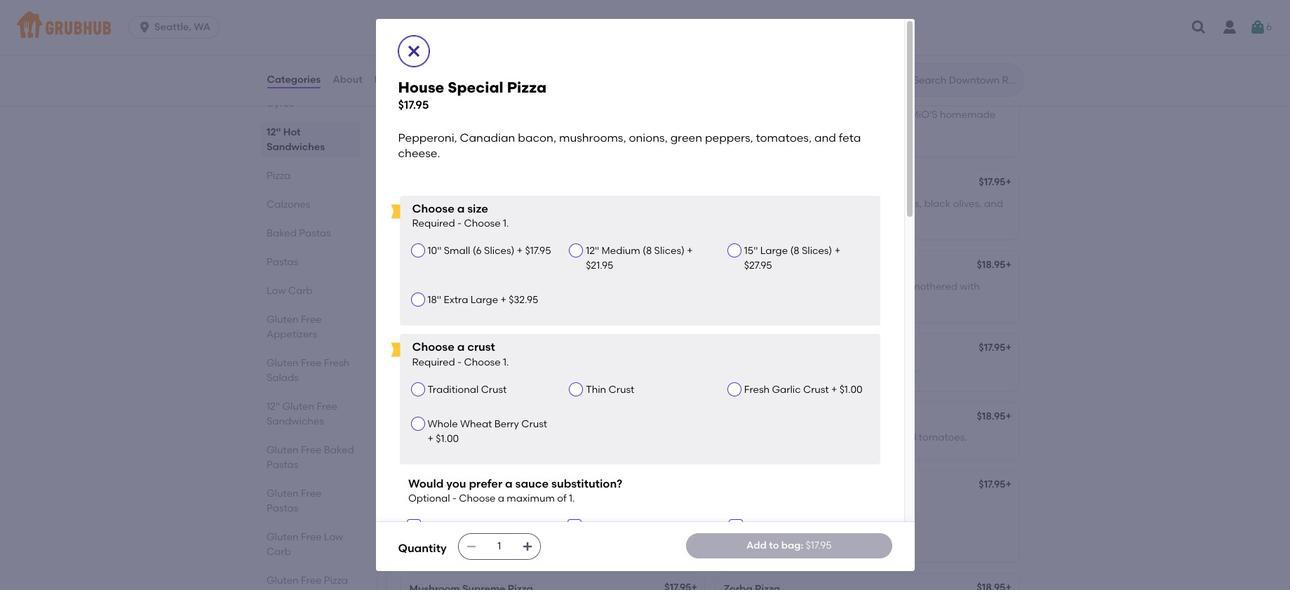 Task type: vqa. For each thing, say whether or not it's contained in the screenshot.
for to the right
yes



Task type: describe. For each thing, give the bounding box(es) containing it.
sauce inside our homemade pizza sauce and mozzarella on our fresh romio's homemade dough.
[[514, 94, 543, 106]]

smothered
[[905, 280, 958, 292]]

+ inside 12" medium (8 slices) + $21.95
[[687, 245, 693, 257]]

gluten free fresh salads
[[266, 357, 349, 384]]

to inside our homemade pizza sauce, mozzarella, and up to 2 toppings of your choice on our fresh romio's homemade dough.
[[955, 94, 964, 106]]

of inside "pizza all pizzas come with our homemade pizza sauce and are smothered with mozzarella on our fresh romio's dough. we have 4 kinds of crust trditional, thin crust. fresh garlic and whole wheat berry crust available for an additional charge. substitute pizza sauce and add toppings for an additional charge."
[[923, 25, 932, 35]]

free for pastas
[[301, 488, 321, 500]]

pepperoni, inside pepperoni, canadian bacon, mushrooms, black olives, and italian sausage.
[[724, 198, 775, 210]]

required for choose a crust
[[412, 356, 455, 368]]

mozzarella inside "pizza all pizzas come with our homemade pizza sauce and are smothered with mozzarella on our fresh romio's dough. we have 4 kinds of crust trditional, thin crust. fresh garlic and whole wheat berry crust available for an additional charge. substitute pizza sauce and add toppings for an additional charge."
[[696, 25, 740, 35]]

house
[[398, 79, 444, 96]]

and left the mushrooms.
[[549, 431, 568, 443]]

12" for 12" gluten free sandwiches
[[266, 401, 280, 413]]

pizza up mushrooms, in the bottom of the page
[[455, 343, 480, 355]]

categories button
[[266, 55, 321, 105]]

solonika
[[409, 412, 451, 424]]

onions, inside pizza for the greek feta cheese lovers! smothered with onions, tomatoes and extra feta.
[[724, 295, 757, 306]]

pizza right the cheese
[[448, 75, 473, 87]]

$32.95
[[509, 294, 538, 306]]

required for choose a size
[[412, 218, 455, 230]]

sauce left add
[[798, 37, 823, 47]]

svg image for 6
[[1249, 19, 1266, 36]]

crust right thin
[[609, 384, 634, 396]]

cheese. inside button
[[547, 212, 584, 224]]

carb inside gluten free low carb
[[266, 546, 291, 558]]

free for pizza
[[301, 575, 321, 587]]

slices) for 12" medium (8 slices)
[[654, 245, 685, 257]]

a down prefer
[[498, 493, 504, 505]]

pizza inside our homemade pizza sauce and mozzarella on our fresh romio's homemade dough.
[[488, 94, 512, 106]]

+ inside the whole wheat berry crust + $1.00
[[428, 433, 433, 445]]

and left cold
[[849, 431, 868, 443]]

pizza inside our homemade pizza sauce, mozzarella, and up to 2 toppings of your choice on our fresh romio's homemade dough.
[[802, 94, 826, 106]]

with inside pizza for the greek feta cheese lovers! smothered with onions, tomatoes and extra feta.
[[960, 280, 980, 292]]

plato's
[[724, 260, 757, 272]]

1 additional from the left
[[655, 37, 697, 47]]

- for size
[[458, 218, 462, 230]]

pepperoni, for ground
[[409, 431, 461, 443]]

- for crust
[[458, 356, 462, 368]]

pepperoni, canadian bacon, mushrooms, onions, green peppers, tomatoes, and feta cheese. inside button
[[409, 198, 674, 224]]

pastas down calzones
[[299, 227, 331, 239]]

gluten for gluten free appetizers
[[266, 314, 298, 326]]

seattle, wa button
[[128, 16, 225, 39]]

toppings inside "pizza all pizzas come with our homemade pizza sauce and are smothered with mozzarella on our fresh romio's dough. we have 4 kinds of crust trditional, thin crust. fresh garlic and whole wheat berry crust available for an additional charge. substitute pizza sauce and add toppings for an additional charge."
[[862, 37, 898, 47]]

santorini pizza
[[409, 343, 480, 355]]

fresh inside our homemade pizza sauce, mozzarella, and up to 2 toppings of your choice on our fresh romio's homemade dough.
[[870, 109, 893, 121]]

0 vertical spatial baked
[[266, 227, 296, 239]]

reviews button
[[374, 55, 414, 105]]

0 vertical spatial tomatoes,
[[756, 131, 812, 144]]

berry
[[494, 418, 519, 430]]

sauce up available on the left
[[570, 25, 594, 35]]

sauce inside would you prefer a sauce substitution? optional - choose a maximum of 1.
[[515, 477, 549, 490]]

canadian inside button
[[463, 198, 511, 210]]

your
[[780, 109, 801, 121]]

a inside choose a size required - choose 1.
[[457, 202, 465, 215]]

substitute pesto sauce
[[588, 520, 697, 532]]

pastas inside the gluten free baked pastas
[[266, 459, 298, 471]]

pizza inside house special pizza $17.95
[[507, 79, 547, 96]]

Input item quantity number field
[[484, 534, 515, 559]]

- inside would you prefer a sauce substitution? optional - choose a maximum of 1.
[[452, 493, 457, 505]]

pineapple.
[[514, 500, 565, 512]]

12" gluten free sandwiches
[[266, 401, 337, 427]]

slices) for 10" small (6 slices)
[[484, 245, 515, 257]]

and left add
[[825, 37, 841, 47]]

mushrooms, inside button
[[549, 198, 608, 210]]

choose up traditional crust
[[464, 356, 501, 368]]

pizza up bacon
[[458, 480, 483, 492]]

about
[[333, 74, 362, 85]]

size
[[467, 202, 488, 215]]

pizza inside pizza for the greek feta cheese lovers! smothered with onions, tomatoes and extra feta.
[[724, 280, 748, 292]]

hot
[[283, 126, 300, 138]]

of inside our homemade pizza sauce, mozzarella, and up to 2 toppings of your choice on our fresh romio's homemade dough.
[[768, 109, 778, 121]]

0 vertical spatial carb
[[288, 285, 312, 297]]

homemade down the house
[[409, 123, 465, 135]]

mozzarella inside our homemade pizza sauce and mozzarella on our fresh romio's homemade dough.
[[409, 109, 461, 121]]

choose up "10""
[[412, 202, 454, 215]]

a inside choose a crust required - choose 1.
[[457, 340, 465, 354]]

sausage,
[[756, 363, 799, 375]]

the
[[765, 280, 781, 292]]

onions.
[[883, 363, 917, 375]]

special for plato's
[[759, 260, 795, 272]]

substitution?
[[551, 477, 622, 490]]

kinds
[[900, 25, 921, 35]]

1. inside would you prefer a sauce substitution? optional - choose a maximum of 1.
[[569, 493, 575, 505]]

would
[[408, 477, 444, 490]]

green inside pepperoni, canadian bacon, mushrooms, green peppers, tomatoes and italian sausage.
[[610, 280, 638, 292]]

cheese pizza
[[409, 75, 473, 87]]

sauce,
[[829, 94, 860, 106]]

up
[[940, 94, 952, 106]]

optional
[[408, 493, 450, 505]]

$10.95
[[977, 73, 1006, 85]]

$18.95 + for ground beef, mushrooms, and fresh cold tomatoes.
[[977, 410, 1012, 422]]

homemade down cheese pizza
[[430, 94, 485, 106]]

homemade up your
[[744, 94, 800, 106]]

fresh inside our homemade pizza sauce and mozzarella on our fresh romio's homemade dough.
[[496, 109, 519, 121]]

garlic
[[446, 37, 470, 47]]

1 sandwiches from the top
[[266, 141, 324, 153]]

dough. inside our homemade pizza sauce and mozzarella on our fresh romio's homemade dough.
[[467, 123, 501, 135]]

for inside pizza for the greek feta cheese lovers! smothered with onions, tomatoes and extra feta.
[[750, 280, 763, 292]]

gluten for gluten free pastas
[[266, 488, 298, 500]]

0 vertical spatial low
[[266, 285, 285, 297]]

cheese pizza image
[[599, 65, 704, 157]]

bacon, for pepperoni,
[[514, 198, 547, 210]]

canadian down wheat on the bottom of page
[[463, 431, 511, 443]]

solonika pizza
[[409, 412, 478, 424]]

special for house
[[448, 79, 503, 96]]

canadian down hawaiian
[[409, 500, 458, 512]]

crust up the berry
[[481, 384, 507, 396]]

substitute for substitute bbq sauce
[[749, 520, 797, 532]]

choose down size
[[464, 218, 501, 230]]

2 additional from the left
[[926, 37, 967, 47]]

mushrooms, inside pepperoni, canadian bacon, mushrooms, black olives, and italian sausage.
[[864, 198, 922, 210]]

gluten free appetizers
[[266, 314, 321, 340]]

pizza inside "pizza all pizzas come with our homemade pizza sauce and are smothered with mozzarella on our fresh romio's dough. we have 4 kinds of crust trditional, thin crust. fresh garlic and whole wheat berry crust available for an additional charge. substitute pizza sauce and add toppings for an additional charge."
[[398, 5, 438, 23]]

on inside our homemade pizza sauce, mozzarella, and up to 2 toppings of your choice on our fresh romio's homemade dough.
[[837, 109, 850, 121]]

have
[[871, 25, 891, 35]]

our homemade pizza sauce, mozzarella, and up to 2 toppings of your choice on our fresh romio's homemade dough.
[[724, 94, 996, 135]]

pizza down traditional crust
[[453, 412, 478, 424]]

seattle,
[[154, 21, 191, 33]]

tomatoes inside pepperoni, canadian bacon, mushrooms, green peppers, tomatoes and italian sausage.
[[409, 295, 455, 306]]

main navigation navigation
[[0, 0, 1290, 55]]

free for fresh
[[301, 357, 321, 369]]

fresh inside "pizza all pizzas come with our homemade pizza sauce and are smothered with mozzarella on our fresh romio's dough. we have 4 kinds of crust trditional, thin crust. fresh garlic and whole wheat berry crust available for an additional charge. substitute pizza sauce and add toppings for an additional charge."
[[423, 37, 444, 47]]

alfredo
[[478, 520, 512, 532]]

0 horizontal spatial for
[[629, 37, 640, 47]]

hawaiian pizza image
[[599, 471, 704, 562]]

1 an from the left
[[642, 37, 653, 47]]

1 vertical spatial tomatoes.
[[919, 431, 967, 443]]

thin
[[586, 384, 606, 396]]

appetizers
[[266, 328, 317, 340]]

a right prefer
[[505, 477, 513, 490]]

and up available on the left
[[596, 25, 612, 35]]

and inside pepperoni, canadian bacon, mushrooms, green peppers, tomatoes and italian sausage.
[[458, 295, 477, 306]]

gluten free pizza
[[266, 575, 348, 587]]

0 vertical spatial crust
[[934, 25, 954, 35]]

18"
[[428, 294, 441, 306]]

calzones
[[266, 199, 310, 210]]

mushrooms, onions, green peppers, and tomatoes.
[[409, 363, 649, 375]]

and inside pepperoni, canadian bacon, mushrooms, black olives, and italian sausage.
[[984, 198, 1003, 210]]

our inside our homemade pizza sauce and mozzarella on our fresh romio's homemade dough.
[[478, 109, 493, 121]]

$1.00 inside the whole wheat berry crust + $1.00
[[436, 433, 459, 445]]

ground beef, mushrooms, and fresh cold tomatoes.
[[724, 431, 967, 443]]

2 vertical spatial italian
[[724, 363, 754, 375]]

canadian inside pepperoni, canadian bacon, mushrooms, green peppers, tomatoes and italian sausage.
[[463, 280, 511, 292]]

large inside 15" large (8 slices) + $27.95
[[760, 245, 788, 257]]

$27.95
[[744, 259, 772, 271]]

Search Downtown Romio's Pizza and Pasta search field
[[912, 74, 1019, 87]]

hawaiian
[[409, 480, 456, 492]]

$17.95 inside house special pizza $17.95
[[398, 98, 429, 112]]

sausage. inside pepperoni, canadian bacon, mushrooms, black olives, and italian sausage.
[[756, 212, 799, 224]]

gluten for gluten free low carb
[[266, 531, 298, 543]]

whole wheat berry crust + $1.00
[[428, 418, 547, 445]]

of inside would you prefer a sauce substitution? optional - choose a maximum of 1.
[[557, 493, 567, 505]]

italian inside pepperoni, canadian bacon, mushrooms, green peppers, tomatoes and italian sausage.
[[479, 295, 509, 306]]

fresh inside "pizza all pizzas come with our homemade pizza sauce and are smothered with mozzarella on our fresh romio's dough. we have 4 kinds of crust trditional, thin crust. fresh garlic and whole wheat berry crust available for an additional charge. substitute pizza sauce and add toppings for an additional charge."
[[770, 25, 790, 35]]

1 charge. from the left
[[699, 37, 730, 47]]

free for appetizers
[[301, 314, 321, 326]]

baked pastas
[[266, 227, 331, 239]]

wheat
[[460, 418, 492, 430]]

0 horizontal spatial to
[[769, 539, 779, 551]]

pastas up low carb
[[266, 256, 298, 268]]

$21.95
[[586, 259, 613, 271]]

choose a size required - choose 1.
[[412, 202, 509, 230]]

2 horizontal spatial for
[[900, 37, 911, 47]]

pizza all pizzas come with our homemade pizza sauce and are smothered with mozzarella on our fresh romio's dough. we have 4 kinds of crust trditional, thin crust. fresh garlic and whole wheat berry crust available for an additional charge. substitute pizza sauce and add toppings for an additional charge.
[[398, 5, 1013, 47]]

0 horizontal spatial with
[[462, 25, 480, 35]]

crust down italian sausage, mushrooms, and onions.
[[803, 384, 829, 396]]

feta inside button
[[526, 212, 545, 224]]

12" for 12" medium (8 slices) + $21.95
[[586, 245, 599, 257]]

pepperoni, canadian bacon, mushrooms, green peppers, tomatoes and italian sausage. button
[[401, 251, 704, 322]]

2 charge. from the left
[[969, 37, 1001, 47]]

cold
[[896, 431, 917, 443]]

extra
[[829, 295, 854, 306]]

0 vertical spatial pepperoni, canadian bacon, mushrooms, onions, green peppers, tomatoes, and feta cheese.
[[398, 131, 864, 160]]

svg image down substitute alfredo sauce
[[466, 541, 477, 552]]

traditional
[[428, 384, 479, 396]]

15" large (8 slices) + $27.95
[[744, 245, 841, 271]]

0 vertical spatial feta
[[839, 131, 861, 144]]

substitute inside "pizza all pizzas come with our homemade pizza sauce and are smothered with mozzarella on our fresh romio's dough. we have 4 kinds of crust trditional, thin crust. fresh garlic and whole wheat berry crust available for an additional charge. substitute pizza sauce and add toppings for an additional charge."
[[732, 37, 773, 47]]

choose up mushrooms, in the bottom of the page
[[412, 340, 454, 354]]

free for low
[[301, 531, 321, 543]]

2 an from the left
[[913, 37, 924, 47]]

canadian bacon and pineapple.
[[409, 500, 565, 512]]

slices) for 15" large (8 slices)
[[802, 245, 832, 257]]

and up thin
[[580, 363, 599, 375]]

homemade inside "pizza all pizzas come with our homemade pizza sauce and are smothered with mozzarella on our fresh romio's dough. we have 4 kinds of crust trditional, thin crust. fresh garlic and whole wheat berry crust available for an additional charge. substitute pizza sauce and add toppings for an additional charge."
[[497, 25, 545, 35]]

and up alfredo
[[493, 500, 512, 512]]

prefer
[[469, 477, 502, 490]]

pepperoni, canadian bacon, and mushrooms.
[[409, 431, 629, 443]]

you
[[446, 477, 466, 490]]

are
[[614, 25, 628, 35]]

canadian inside pepperoni, canadian bacon, mushrooms, black olives, and italian sausage.
[[777, 198, 826, 210]]

pizza down gluten free low carb
[[324, 575, 348, 587]]

choose inside would you prefer a sauce substitution? optional - choose a maximum of 1.
[[459, 493, 496, 505]]

hawaiian pizza
[[409, 480, 483, 492]]

low inside gluten free low carb
[[324, 531, 343, 543]]

add
[[747, 539, 767, 551]]

mushrooms.
[[571, 431, 629, 443]]

crust.
[[398, 37, 421, 47]]

categories
[[267, 74, 321, 85]]

smothered
[[630, 25, 674, 35]]

and down choice
[[815, 131, 836, 144]]

sauce for substitute bbq sauce
[[823, 520, 853, 532]]

pepperoni, canadian bacon, mushrooms, onions, green peppers, tomatoes, and feta cheese. button
[[401, 169, 704, 239]]

sauce for substitute pesto sauce
[[667, 520, 697, 532]]

berry
[[544, 37, 565, 47]]



Task type: locate. For each thing, give the bounding box(es) containing it.
2 tomatoes from the left
[[760, 295, 806, 306]]

0 vertical spatial 12"
[[266, 126, 281, 138]]

2 horizontal spatial crust
[[934, 25, 954, 35]]

2 vertical spatial 12"
[[266, 401, 280, 413]]

1 our from the left
[[409, 94, 427, 106]]

0 horizontal spatial sauce
[[515, 520, 545, 532]]

choice
[[803, 109, 835, 121]]

1 vertical spatial $17.95 +
[[979, 342, 1012, 354]]

$18.95 + for pizza for the greek feta cheese lovers! smothered with onions, tomatoes and extra feta.
[[977, 259, 1012, 271]]

sausage. up '15"'
[[756, 212, 799, 224]]

bbq
[[800, 520, 820, 532]]

1. inside choose a crust required - choose 1.
[[503, 356, 509, 368]]

bag:
[[781, 539, 804, 551]]

12" up "$21.95"
[[586, 245, 599, 257]]

pastas
[[299, 227, 331, 239], [266, 256, 298, 268], [266, 459, 298, 471], [266, 502, 298, 514]]

onions, inside pepperoni, canadian bacon, mushrooms, onions, green peppers, tomatoes, and feta cheese. button
[[610, 198, 644, 210]]

substitute bbq sauce
[[749, 520, 853, 532]]

sauce down pineapple.
[[515, 520, 545, 532]]

2 sauce from the left
[[667, 520, 697, 532]]

crust up traditional crust
[[467, 340, 495, 354]]

gluten inside 12" gluten free sandwiches
[[282, 401, 314, 413]]

2 vertical spatial -
[[452, 493, 457, 505]]

green inside button
[[646, 198, 674, 210]]

2 horizontal spatial of
[[923, 25, 932, 35]]

1 horizontal spatial toppings
[[862, 37, 898, 47]]

add
[[843, 37, 860, 47]]

and right olives,
[[984, 198, 1003, 210]]

homemade down 2
[[940, 109, 996, 121]]

feta
[[839, 131, 861, 144], [526, 212, 545, 224], [814, 280, 833, 292]]

2 (8 from the left
[[790, 245, 800, 257]]

0 vertical spatial required
[[412, 218, 455, 230]]

sandwiches inside 12" gluten free sandwiches
[[266, 415, 324, 427]]

toppings inside our homemade pizza sauce, mozzarella, and up to 2 toppings of your choice on our fresh romio's homemade dough.
[[724, 109, 766, 121]]

special up the
[[759, 260, 795, 272]]

1 vertical spatial toppings
[[724, 109, 766, 121]]

peppers, inside pepperoni, canadian bacon, mushrooms, onions, green peppers, tomatoes, and feta cheese. button
[[409, 212, 451, 224]]

gluten down gluten free pastas
[[266, 531, 298, 543]]

svg image up quantity
[[410, 522, 418, 530]]

1 $18.95 + from the top
[[977, 259, 1012, 271]]

$18.95
[[977, 259, 1006, 271], [977, 410, 1006, 422]]

to right add
[[769, 539, 779, 551]]

italian left sausage,
[[724, 363, 754, 375]]

canadian up 10" small (6 slices) + $17.95
[[463, 198, 511, 210]]

dough. inside "pizza all pizzas come with our homemade pizza sauce and are smothered with mozzarella on our fresh romio's dough. we have 4 kinds of crust trditional, thin crust. fresh garlic and whole wheat berry crust available for an additional charge. substitute pizza sauce and add toppings for an additional charge."
[[825, 25, 854, 35]]

0 vertical spatial -
[[458, 218, 462, 230]]

$1.00
[[840, 384, 863, 396], [436, 433, 459, 445]]

pizza down plato's
[[724, 280, 748, 292]]

pizza left add
[[775, 37, 796, 47]]

additional down trditional,
[[926, 37, 967, 47]]

pepperoni, down the house
[[398, 131, 457, 144]]

low
[[266, 285, 285, 297], [324, 531, 343, 543]]

bacon,
[[518, 131, 556, 144], [514, 198, 547, 210], [828, 198, 861, 210], [514, 280, 547, 292], [514, 431, 547, 443]]

0 vertical spatial to
[[955, 94, 964, 106]]

romio's
[[896, 109, 938, 121]]

and inside our homemade pizza sauce, mozzarella, and up to 2 toppings of your choice on our fresh romio's homemade dough.
[[919, 94, 938, 106]]

(8
[[643, 245, 652, 257], [790, 245, 800, 257]]

special inside house special pizza $17.95
[[448, 79, 503, 96]]

required up "10""
[[412, 218, 455, 230]]

free inside gluten free low carb
[[301, 531, 321, 543]]

low up "gluten free appetizers"
[[266, 285, 285, 297]]

thin
[[997, 25, 1013, 35]]

1 horizontal spatial sausage.
[[756, 212, 799, 224]]

(8 for large
[[790, 245, 800, 257]]

and inside pepperoni, canadian bacon, mushrooms, onions, green peppers, tomatoes, and feta cheese. button
[[505, 212, 523, 224]]

0 horizontal spatial crust
[[467, 340, 495, 354]]

0 horizontal spatial cheese.
[[398, 147, 440, 160]]

free down 12" gluten free sandwiches
[[301, 444, 321, 456]]

our inside our homemade pizza sauce and mozzarella on our fresh romio's homemade dough.
[[409, 94, 427, 106]]

carb
[[288, 285, 312, 297], [266, 546, 291, 558]]

gluten inside gluten free pastas
[[266, 488, 298, 500]]

our
[[482, 25, 495, 35], [754, 25, 768, 35], [478, 109, 493, 121], [852, 109, 868, 121]]

tomatoes, up '(6'
[[454, 212, 502, 224]]

italian right extra on the left of the page
[[479, 295, 509, 306]]

0 vertical spatial $17.95 +
[[979, 176, 1012, 188]]

(6
[[473, 245, 482, 257]]

romio's inside our homemade pizza sauce and mozzarella on our fresh romio's homemade dough.
[[521, 109, 559, 121]]

1 vertical spatial 12"
[[586, 245, 599, 257]]

feta inside pizza for the greek feta cheese lovers! smothered with onions, tomatoes and extra feta.
[[814, 280, 833, 292]]

pastas inside gluten free pastas
[[266, 502, 298, 514]]

crust inside the whole wheat berry crust + $1.00
[[522, 418, 547, 430]]

0 vertical spatial sausage.
[[756, 212, 799, 224]]

3 slices) from the left
[[802, 245, 832, 257]]

about button
[[332, 55, 363, 105]]

sandwiches up the gluten free baked pastas on the left bottom of the page
[[266, 415, 324, 427]]

svg image inside seattle, wa button
[[138, 20, 152, 34]]

sausage. down 10" small (6 slices) + $17.95
[[511, 295, 554, 306]]

1 horizontal spatial with
[[676, 25, 694, 35]]

gluten inside the gluten free baked pastas
[[266, 444, 298, 456]]

0 horizontal spatial an
[[642, 37, 653, 47]]

0 vertical spatial $18.95
[[977, 259, 1006, 271]]

1 horizontal spatial an
[[913, 37, 924, 47]]

10" small (6 slices) + $17.95
[[428, 245, 551, 257]]

substitute alfredo sauce
[[427, 520, 545, 532]]

sauce down wheat
[[514, 94, 543, 106]]

0 vertical spatial fresh
[[423, 37, 444, 47]]

baked down calzones
[[266, 227, 296, 239]]

gluten down the gluten free baked pastas on the left bottom of the page
[[266, 488, 298, 500]]

0 horizontal spatial additional
[[655, 37, 697, 47]]

2 slices) from the left
[[654, 245, 685, 257]]

4
[[893, 25, 898, 35]]

1 required from the top
[[412, 218, 455, 230]]

for
[[629, 37, 640, 47], [900, 37, 911, 47], [750, 280, 763, 292]]

tomatoes.
[[601, 363, 649, 375], [919, 431, 967, 443]]

homemade up wheat
[[497, 25, 545, 35]]

dough. for pizza
[[825, 25, 854, 35]]

1 vertical spatial sausage.
[[511, 295, 554, 306]]

toppings down have
[[862, 37, 898, 47]]

1 vertical spatial $18.95
[[977, 410, 1006, 422]]

sandwiches down hot
[[266, 141, 324, 153]]

peppers, inside pepperoni, canadian bacon, mushrooms, green peppers, tomatoes and italian sausage.
[[640, 280, 682, 292]]

(8 for medium
[[643, 245, 652, 257]]

bacon, for pizza
[[514, 280, 547, 292]]

special
[[448, 79, 503, 96], [759, 260, 795, 272]]

(8 inside 15" large (8 slices) + $27.95
[[790, 245, 800, 257]]

romio's inside "pizza all pizzas come with our homemade pizza sauce and are smothered with mozzarella on our fresh romio's dough. we have 4 kinds of crust trditional, thin crust. fresh garlic and whole wheat berry crust available for an additional charge. substitute pizza sauce and add toppings for an additional charge."
[[792, 25, 823, 35]]

free inside gluten free pastas
[[301, 488, 321, 500]]

beef,
[[762, 431, 786, 443]]

0 vertical spatial toppings
[[862, 37, 898, 47]]

1 horizontal spatial tomatoes,
[[756, 131, 812, 144]]

our inside our homemade pizza sauce, mozzarella, and up to 2 toppings of your choice on our fresh romio's homemade dough.
[[852, 109, 868, 121]]

$1.00 down italian sausage, mushrooms, and onions.
[[840, 384, 863, 396]]

1 vertical spatial fresh
[[324, 357, 349, 369]]

0 vertical spatial sandwiches
[[266, 141, 324, 153]]

our for our homemade pizza sauce and mozzarella on our fresh romio's homemade dough.
[[409, 94, 427, 106]]

0 vertical spatial italian
[[724, 212, 754, 224]]

6 button
[[1249, 15, 1272, 40]]

1 vertical spatial crust
[[567, 37, 587, 47]]

0 horizontal spatial low
[[266, 285, 285, 297]]

bacon, inside button
[[514, 198, 547, 210]]

trditional,
[[956, 25, 995, 35]]

toppings
[[862, 37, 898, 47], [724, 109, 766, 121]]

free down gluten free low carb
[[301, 575, 321, 587]]

canadian up 18" extra large + $32.95
[[463, 280, 511, 292]]

a left size
[[457, 202, 465, 215]]

tomatoes down the
[[760, 295, 806, 306]]

1 vertical spatial cheese.
[[547, 212, 584, 224]]

slices) up greek
[[802, 245, 832, 257]]

3 sauce from the left
[[823, 520, 853, 532]]

0 horizontal spatial $1.00
[[436, 433, 459, 445]]

2 $18.95 from the top
[[977, 410, 1006, 422]]

0 vertical spatial 1.
[[503, 218, 509, 230]]

0 vertical spatial cheese.
[[398, 147, 440, 160]]

1 horizontal spatial sauce
[[667, 520, 697, 532]]

1. for choose a size
[[503, 218, 509, 230]]

for down kinds
[[900, 37, 911, 47]]

0 horizontal spatial of
[[557, 493, 567, 505]]

1 horizontal spatial charge.
[[969, 37, 1001, 47]]

1 horizontal spatial slices)
[[654, 245, 685, 257]]

feta up 10" small (6 slices) + $17.95
[[526, 212, 545, 224]]

bacon, for ground
[[514, 431, 547, 443]]

0 horizontal spatial tomatoes
[[409, 295, 455, 306]]

1 horizontal spatial of
[[768, 109, 778, 121]]

2 vertical spatial feta
[[814, 280, 833, 292]]

of right kinds
[[923, 25, 932, 35]]

2 horizontal spatial sauce
[[823, 520, 853, 532]]

12" inside 12" gluten free sandwiches
[[266, 401, 280, 413]]

1 vertical spatial romio's
[[521, 109, 559, 121]]

1 slices) from the left
[[484, 245, 515, 257]]

wa
[[194, 21, 210, 33]]

0 horizontal spatial tomatoes.
[[601, 363, 649, 375]]

all
[[398, 25, 408, 35]]

pepperoni,
[[398, 131, 457, 144], [409, 198, 461, 210], [724, 198, 775, 210], [409, 280, 461, 292], [409, 431, 461, 443]]

substitute for substitute alfredo sauce
[[427, 520, 475, 532]]

lovers!
[[872, 280, 902, 292]]

2 $18.95 + from the top
[[977, 410, 1012, 422]]

1 horizontal spatial special
[[759, 260, 795, 272]]

dough. for our
[[724, 123, 757, 135]]

1 vertical spatial italian
[[479, 295, 509, 306]]

2 vertical spatial crust
[[467, 340, 495, 354]]

fresh inside gluten free fresh salads
[[324, 357, 349, 369]]

12" inside 12" hot sandwiches
[[266, 126, 281, 138]]

2 horizontal spatial with
[[960, 280, 980, 292]]

1 vertical spatial $18.95 +
[[977, 410, 1012, 422]]

12"
[[266, 126, 281, 138], [586, 245, 599, 257], [266, 401, 280, 413]]

$10.95 +
[[977, 73, 1012, 85]]

required inside choose a crust required - choose 1.
[[412, 356, 455, 368]]

1 horizontal spatial to
[[955, 94, 964, 106]]

0 horizontal spatial on
[[463, 109, 475, 121]]

and down 'berry'
[[545, 94, 564, 106]]

pizza up calzones
[[266, 170, 290, 182]]

0 horizontal spatial charge.
[[699, 37, 730, 47]]

required down santorini
[[412, 356, 455, 368]]

1 tomatoes from the left
[[409, 295, 455, 306]]

2 horizontal spatial dough.
[[825, 25, 854, 35]]

pizza down wheat
[[507, 79, 547, 96]]

1 horizontal spatial large
[[760, 245, 788, 257]]

olives,
[[953, 198, 982, 210]]

crust up the 'pepperoni, canadian bacon, and mushrooms.'
[[522, 418, 547, 430]]

0 horizontal spatial special
[[448, 79, 503, 96]]

2 vertical spatial fresh
[[744, 384, 770, 396]]

pepperoni, for pizza
[[409, 280, 461, 292]]

gluten inside "gluten free appetizers"
[[266, 314, 298, 326]]

dough. inside our homemade pizza sauce, mozzarella, and up to 2 toppings of your choice on our fresh romio's homemade dough.
[[724, 123, 757, 135]]

sauce right pesto
[[667, 520, 697, 532]]

1 horizontal spatial $1.00
[[840, 384, 863, 396]]

small
[[444, 245, 470, 257]]

free down gluten free pastas
[[301, 531, 321, 543]]

1 (8 from the left
[[643, 245, 652, 257]]

1 vertical spatial of
[[768, 109, 778, 121]]

1 vertical spatial tomatoes,
[[454, 212, 502, 224]]

svg image for substitute bbq sauce
[[732, 522, 740, 530]]

(8 up plato's special pizza
[[790, 245, 800, 257]]

$18.95 for ground beef, mushrooms, and fresh cold tomatoes.
[[977, 410, 1006, 422]]

1 vertical spatial $1.00
[[436, 433, 459, 445]]

whole
[[428, 418, 458, 430]]

1 horizontal spatial additional
[[926, 37, 967, 47]]

2 sandwiches from the top
[[266, 415, 324, 427]]

- inside choose a crust required - choose 1.
[[458, 356, 462, 368]]

italian sausage, mushrooms, and onions.
[[724, 363, 917, 375]]

and inside pizza for the greek feta cheese lovers! smothered with onions, tomatoes and extra feta.
[[808, 295, 827, 306]]

gluten inside gluten free fresh salads
[[266, 357, 298, 369]]

canadian
[[460, 131, 515, 144], [463, 198, 511, 210], [777, 198, 826, 210], [463, 280, 511, 292], [463, 431, 511, 443], [409, 500, 458, 512]]

free for baked
[[301, 444, 321, 456]]

an
[[642, 37, 653, 47], [913, 37, 924, 47]]

tomatoes. right cold
[[919, 431, 967, 443]]

to left 2
[[955, 94, 964, 106]]

bacon
[[460, 500, 491, 512]]

pesto
[[639, 520, 665, 532]]

pepperoni, inside button
[[409, 198, 461, 210]]

1 horizontal spatial romio's
[[792, 25, 823, 35]]

12" inside 12" medium (8 slices) + $21.95
[[586, 245, 599, 257]]

svg image inside 6 "button"
[[1249, 19, 1266, 36]]

1 horizontal spatial fresh
[[423, 37, 444, 47]]

1 $18.95 from the top
[[977, 259, 1006, 271]]

$17.95 + for pepperoni, canadian bacon, mushrooms, black olives, and italian sausage.
[[979, 176, 1012, 188]]

svg image left seattle,
[[138, 20, 152, 34]]

free down gluten free fresh salads
[[316, 401, 337, 413]]

mushrooms,
[[559, 131, 626, 144], [549, 198, 608, 210], [864, 198, 922, 210], [549, 280, 608, 292], [801, 363, 860, 375], [788, 431, 847, 443]]

-
[[458, 218, 462, 230], [458, 356, 462, 368], [452, 493, 457, 505]]

svg image
[[138, 20, 152, 34], [405, 43, 422, 60], [410, 522, 418, 530], [466, 541, 477, 552]]

search icon image
[[891, 72, 908, 88]]

reviews
[[374, 74, 413, 85]]

1 vertical spatial sandwiches
[[266, 415, 324, 427]]

2 vertical spatial of
[[557, 493, 567, 505]]

canadian up 15" large (8 slices) + $27.95
[[777, 198, 826, 210]]

maximum
[[507, 493, 555, 505]]

svg image down pizzas
[[405, 43, 422, 60]]

fresh up 12" gluten free sandwiches
[[324, 357, 349, 369]]

crust right 'berry'
[[567, 37, 587, 47]]

1.
[[503, 218, 509, 230], [503, 356, 509, 368], [569, 493, 575, 505]]

and right garlic
[[472, 37, 488, 47]]

15"
[[744, 245, 758, 257]]

1 vertical spatial carb
[[266, 546, 291, 558]]

free inside "gluten free appetizers"
[[301, 314, 321, 326]]

tomatoes,
[[756, 131, 812, 144], [454, 212, 502, 224]]

feta up the extra
[[814, 280, 833, 292]]

gluten down 12" gluten free sandwiches
[[266, 444, 298, 456]]

gluten up appetizers
[[266, 314, 298, 326]]

cheese
[[836, 280, 870, 292]]

2
[[967, 94, 972, 106]]

6
[[1266, 21, 1272, 33]]

our
[[409, 94, 427, 106], [724, 94, 742, 106]]

free inside gluten free fresh salads
[[301, 357, 321, 369]]

carb up gluten free pizza
[[266, 546, 291, 558]]

gluten for gluten free fresh salads
[[266, 357, 298, 369]]

gluten down gluten free low carb
[[266, 575, 298, 587]]

0 horizontal spatial baked
[[266, 227, 296, 239]]

svg image for substitute pesto sauce
[[571, 522, 579, 530]]

2 horizontal spatial slices)
[[802, 245, 832, 257]]

1 horizontal spatial low
[[324, 531, 343, 543]]

1 vertical spatial required
[[412, 356, 455, 368]]

free inside the gluten free baked pastas
[[301, 444, 321, 456]]

sauce for substitute alfredo sauce
[[515, 520, 545, 532]]

2 $17.95 + from the top
[[979, 342, 1012, 354]]

large right extra on the left of the page
[[471, 294, 498, 306]]

12" hot sandwiches
[[266, 126, 324, 153]]

1 sauce from the left
[[515, 520, 545, 532]]

add to bag: $17.95
[[747, 539, 832, 551]]

- inside choose a size required - choose 1.
[[458, 218, 462, 230]]

gluten free pastas
[[266, 488, 321, 514]]

tomatoes up santorini
[[409, 295, 455, 306]]

0 horizontal spatial fresh
[[324, 357, 349, 369]]

tomatoes, inside button
[[454, 212, 502, 224]]

cheese.
[[398, 147, 440, 160], [547, 212, 584, 224]]

svg image
[[1191, 19, 1207, 36], [1249, 19, 1266, 36], [571, 522, 579, 530], [732, 522, 740, 530], [522, 541, 533, 552]]

romio's
[[792, 25, 823, 35], [521, 109, 559, 121]]

gluten down the 'salads'
[[282, 401, 314, 413]]

1 horizontal spatial feta
[[814, 280, 833, 292]]

to
[[955, 94, 964, 106], [769, 539, 779, 551]]

on inside our homemade pizza sauce and mozzarella on our fresh romio's homemade dough.
[[463, 109, 475, 121]]

gluten free low carb
[[266, 531, 343, 558]]

3 $17.95 + from the top
[[979, 479, 1012, 491]]

italian up '15"'
[[724, 212, 754, 224]]

quantity
[[398, 542, 447, 555]]

pepperoni, left size
[[409, 198, 461, 210]]

gluten for gluten free baked pastas
[[266, 444, 298, 456]]

and left onions.
[[862, 363, 881, 375]]

special right the cheese
[[448, 79, 503, 96]]

baked inside the gluten free baked pastas
[[324, 444, 354, 456]]

our for our homemade pizza sauce, mozzarella, and up to 2 toppings of your choice on our fresh romio's homemade dough.
[[724, 94, 742, 106]]

1 $17.95 + from the top
[[979, 176, 1012, 188]]

our homemade pizza sauce and mozzarella on our fresh romio's homemade dough.
[[409, 94, 564, 135]]

2 required from the top
[[412, 356, 455, 368]]

required inside choose a size required - choose 1.
[[412, 218, 455, 230]]

sausage.
[[756, 212, 799, 224], [511, 295, 554, 306]]

(8 right medium
[[643, 245, 652, 257]]

low up gluten free pizza
[[324, 531, 343, 543]]

substitute for substitute pesto sauce
[[588, 520, 636, 532]]

2 horizontal spatial feta
[[839, 131, 861, 144]]

baked
[[266, 227, 296, 239], [324, 444, 354, 456]]

crust inside choose a crust required - choose 1.
[[467, 340, 495, 354]]

house special pizza $17.95
[[398, 79, 547, 112]]

pizza down whole
[[488, 94, 512, 106]]

1 vertical spatial pepperoni, canadian bacon, mushrooms, onions, green peppers, tomatoes, and feta cheese.
[[409, 198, 674, 224]]

an down smothered
[[642, 37, 653, 47]]

feta.
[[856, 295, 878, 306]]

feta down sauce,
[[839, 131, 861, 144]]

2 horizontal spatial on
[[837, 109, 850, 121]]

$17.95 + for italian sausage, mushrooms, and onions.
[[979, 342, 1012, 354]]

$18.95 for pizza for the greek feta cheese lovers! smothered with onions, tomatoes and extra feta.
[[977, 259, 1006, 271]]

sausage. inside pepperoni, canadian bacon, mushrooms, green peppers, tomatoes and italian sausage.
[[511, 295, 554, 306]]

0 horizontal spatial toppings
[[724, 109, 766, 121]]

pepperoni, for pepperoni,
[[409, 198, 461, 210]]

18" extra large + $32.95
[[428, 294, 538, 306]]

tomatoes inside pizza for the greek feta cheese lovers! smothered with onions, tomatoes and extra feta.
[[760, 295, 806, 306]]

fresh down pizzas
[[423, 37, 444, 47]]

1 horizontal spatial crust
[[567, 37, 587, 47]]

0 horizontal spatial mozzarella
[[409, 109, 461, 121]]

medium
[[602, 245, 640, 257]]

1 horizontal spatial tomatoes.
[[919, 431, 967, 443]]

thin crust
[[586, 384, 634, 396]]

pizza up 'berry'
[[547, 25, 568, 35]]

bacon, inside pepperoni, canadian bacon, mushrooms, green peppers, tomatoes and italian sausage.
[[514, 280, 547, 292]]

free inside 12" gluten free sandwiches
[[316, 401, 337, 413]]

sauce
[[570, 25, 594, 35], [798, 37, 823, 47], [514, 94, 543, 106], [515, 477, 549, 490]]

mushrooms, inside pepperoni, canadian bacon, mushrooms, green peppers, tomatoes and italian sausage.
[[549, 280, 608, 292]]

gluten for gluten free pizza
[[266, 575, 298, 587]]

0 vertical spatial $1.00
[[840, 384, 863, 396]]

and inside our homemade pizza sauce and mozzarella on our fresh romio's homemade dough.
[[545, 94, 564, 106]]

(8 inside 12" medium (8 slices) + $21.95
[[643, 245, 652, 257]]

choose a crust required - choose 1.
[[412, 340, 509, 368]]

12" medium (8 slices) + $21.95
[[586, 245, 693, 271]]

and right size
[[505, 212, 523, 224]]

sauce right "bbq"
[[823, 520, 853, 532]]

slices) right medium
[[654, 245, 685, 257]]

- down hawaiian pizza
[[452, 493, 457, 505]]

1 vertical spatial baked
[[324, 444, 354, 456]]

0 vertical spatial mozzarella
[[696, 25, 740, 35]]

12" for 12" hot sandwiches
[[266, 126, 281, 138]]

dough.
[[825, 25, 854, 35], [467, 123, 501, 135], [724, 123, 757, 135]]

1 vertical spatial to
[[769, 539, 779, 551]]

1. for choose a crust
[[503, 356, 509, 368]]

pizza
[[547, 25, 568, 35], [775, 37, 796, 47], [488, 94, 512, 106], [802, 94, 826, 106]]

bacon, inside pepperoni, canadian bacon, mushrooms, black olives, and italian sausage.
[[828, 198, 861, 210]]

2 our from the left
[[724, 94, 742, 106]]

slices) inside 12" medium (8 slices) + $21.95
[[654, 245, 685, 257]]

slices) right '(6'
[[484, 245, 515, 257]]

mushrooms,
[[409, 363, 467, 375]]

slices)
[[484, 245, 515, 257], [654, 245, 685, 257], [802, 245, 832, 257]]

italian inside pepperoni, canadian bacon, mushrooms, black olives, and italian sausage.
[[724, 212, 754, 224]]

1 horizontal spatial dough.
[[724, 123, 757, 135]]

1 vertical spatial -
[[458, 356, 462, 368]]

0 horizontal spatial slices)
[[484, 245, 515, 257]]

canadian down house special pizza $17.95
[[460, 131, 515, 144]]

pizza for the greek feta cheese lovers! smothered with onions, tomatoes and extra feta.
[[724, 280, 980, 306]]

an down kinds
[[913, 37, 924, 47]]

pizzas
[[410, 25, 435, 35]]

12" down the 'salads'
[[266, 401, 280, 413]]

large
[[760, 245, 788, 257], [471, 294, 498, 306]]

0 horizontal spatial large
[[471, 294, 498, 306]]

on inside "pizza all pizzas come with our homemade pizza sauce and are smothered with mozzarella on our fresh romio's dough. we have 4 kinds of crust trditional, thin crust. fresh garlic and whole wheat berry crust available for an additional charge. substitute pizza sauce and add toppings for an additional charge."
[[742, 25, 752, 35]]

1. inside choose a size required - choose 1.
[[503, 218, 509, 230]]

choose down prefer
[[459, 493, 496, 505]]

2 horizontal spatial fresh
[[744, 384, 770, 396]]

italian
[[724, 212, 754, 224], [479, 295, 509, 306], [724, 363, 754, 375]]

pizza up greek
[[797, 260, 823, 272]]

extra
[[444, 294, 468, 306]]

0 vertical spatial special
[[448, 79, 503, 96]]

+ inside 15" large (8 slices) + $27.95
[[835, 245, 841, 257]]



